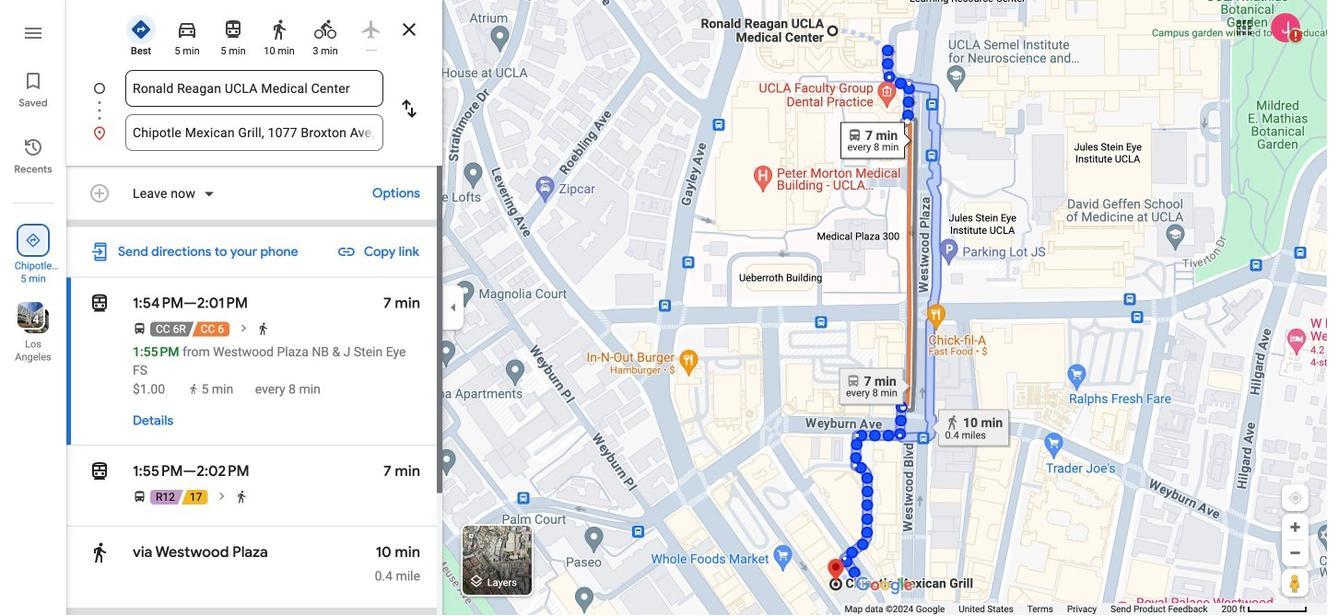 Task type: locate. For each thing, give the bounding box(es) containing it.
transit image
[[88, 461, 111, 483]]

0 vertical spatial transit image
[[222, 18, 244, 41]]

none radio flights
[[352, 11, 391, 51]]

0 vertical spatial none field
[[133, 70, 376, 107]]

1 none field from the top
[[133, 70, 376, 107]]

none radio the driving
[[168, 11, 206, 58]]

1 vertical spatial walking image
[[187, 383, 200, 396]]

walk image right , then icon
[[256, 322, 270, 336]]

bus image
[[133, 322, 147, 336]]

None radio
[[168, 11, 206, 58], [260, 11, 299, 58], [306, 11, 345, 58], [352, 11, 391, 51], [260, 11, 299, 58]]

1 vertical spatial transit image
[[88, 293, 111, 315]]

list item down starting point ronald reagan ucla medical center "field"
[[66, 114, 442, 151]]

cycling image
[[314, 18, 336, 41]]

directions main content
[[66, 0, 442, 616]]

None field
[[133, 70, 376, 107], [133, 114, 376, 151]]

cannot access your location image
[[1288, 490, 1304, 507]]

list item down cycling radio
[[66, 70, 474, 129]]

walking image
[[268, 18, 290, 41], [187, 383, 200, 396], [88, 542, 111, 564]]

, then image
[[215, 489, 229, 504]]

zoom in image
[[1289, 521, 1302, 535]]

Destination Chipotle Mexican Grill, 1077 Broxton Ave, Los Angeles, CA 90024 field
[[133, 122, 376, 144]]

0 vertical spatial walking image
[[268, 18, 290, 41]]

none field up destination chipotle mexican grill, 1077 broxton ave, los angeles, ca 90024 field
[[133, 70, 376, 107]]

walk image
[[256, 322, 270, 336], [234, 490, 248, 504]]

walk image right , then image
[[234, 490, 248, 504]]

transit image right the driving image
[[222, 18, 244, 41]]

show street view coverage image
[[1282, 570, 1309, 597]]

1 vertical spatial none field
[[133, 114, 376, 151]]

transit image
[[222, 18, 244, 41], [88, 293, 111, 315]]

2 none field from the top
[[133, 114, 376, 151]]

menu image
[[22, 22, 44, 44]]

list item
[[66, 70, 474, 129], [66, 114, 442, 151]]

list inside google maps element
[[66, 70, 474, 151]]

2 list item from the top
[[66, 114, 442, 151]]

1 horizontal spatial walk image
[[256, 322, 270, 336]]

None radio
[[122, 11, 160, 58], [214, 11, 253, 58], [214, 11, 253, 58]]

none field down starting point ronald reagan ucla medical center "field"
[[133, 114, 376, 151]]

option inside directions main content
[[133, 185, 199, 203]]

1 list item from the top
[[66, 70, 474, 129]]

0 horizontal spatial walk image
[[234, 490, 248, 504]]

list
[[0, 0, 66, 616], [66, 70, 474, 151]]

1 horizontal spatial transit image
[[222, 18, 244, 41]]

0 horizontal spatial walking image
[[88, 542, 111, 564]]

option
[[133, 185, 199, 203]]

list item inside list
[[66, 114, 442, 151]]

1 vertical spatial walk image
[[234, 490, 248, 504]]

Starting point Ronald Reagan UCLA Medical Center field
[[133, 77, 376, 100]]

, then image
[[236, 321, 251, 336]]

0 vertical spatial walk image
[[256, 322, 270, 336]]

transit image right '4 places' element
[[88, 293, 111, 315]]



Task type: describe. For each thing, give the bounding box(es) containing it.
bus image
[[133, 490, 147, 504]]

zoom out image
[[1289, 547, 1302, 560]]

1 horizontal spatial walking image
[[187, 383, 200, 396]]

walk image for , then icon
[[256, 322, 270, 336]]

walk image for , then image
[[234, 490, 248, 504]]

none field destination chipotle mexican grill, 1077 broxton ave, los angeles, ca 90024
[[133, 114, 376, 151]]

0 horizontal spatial transit image
[[88, 293, 111, 315]]

flights image
[[360, 18, 383, 41]]

google maps element
[[0, 0, 1327, 616]]

none radio cycling
[[306, 11, 345, 58]]

2 vertical spatial walking image
[[88, 542, 111, 564]]

best travel modes image
[[130, 18, 152, 41]]

4 places element
[[20, 312, 39, 328]]

2 horizontal spatial walking image
[[268, 18, 290, 41]]

none radio 'best travel modes'
[[122, 11, 160, 58]]

driving image
[[176, 18, 198, 41]]

none field starting point ronald reagan ucla medical center
[[133, 70, 376, 107]]

collapse side panel image
[[443, 298, 464, 318]]



Task type: vqa. For each thing, say whether or not it's contained in the screenshot.
radio
yes



